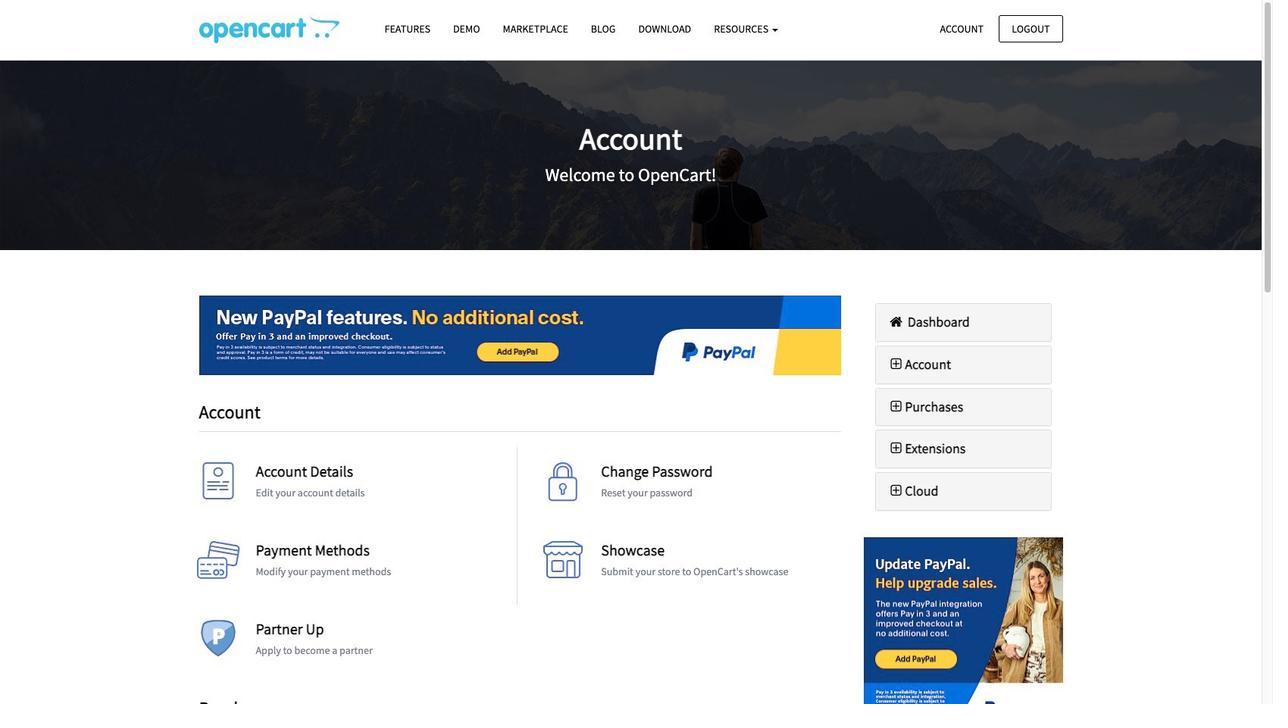 Task type: describe. For each thing, give the bounding box(es) containing it.
showcase image
[[541, 541, 586, 586]]

3 plus square o image from the top
[[888, 442, 905, 456]]

1 horizontal spatial paypal image
[[864, 537, 1063, 704]]

2 plus square o image from the top
[[888, 400, 905, 414]]



Task type: vqa. For each thing, say whether or not it's contained in the screenshot.
Open Cloud Store image
no



Task type: locate. For each thing, give the bounding box(es) containing it.
account image
[[195, 462, 241, 508]]

4 plus square o image from the top
[[888, 485, 905, 498]]

1 vertical spatial paypal image
[[864, 537, 1063, 704]]

paypal image
[[199, 296, 841, 375], [864, 537, 1063, 704]]

0 vertical spatial paypal image
[[199, 296, 841, 375]]

0 horizontal spatial paypal image
[[199, 296, 841, 375]]

plus square o image
[[888, 358, 905, 371], [888, 400, 905, 414], [888, 442, 905, 456], [888, 485, 905, 498]]

payment methods image
[[195, 541, 241, 586]]

opencart - your account image
[[199, 16, 339, 43]]

1 plus square o image from the top
[[888, 358, 905, 371]]

change password image
[[541, 462, 586, 508]]

home image
[[888, 315, 905, 329]]

apply to become a partner image
[[195, 620, 241, 665]]



